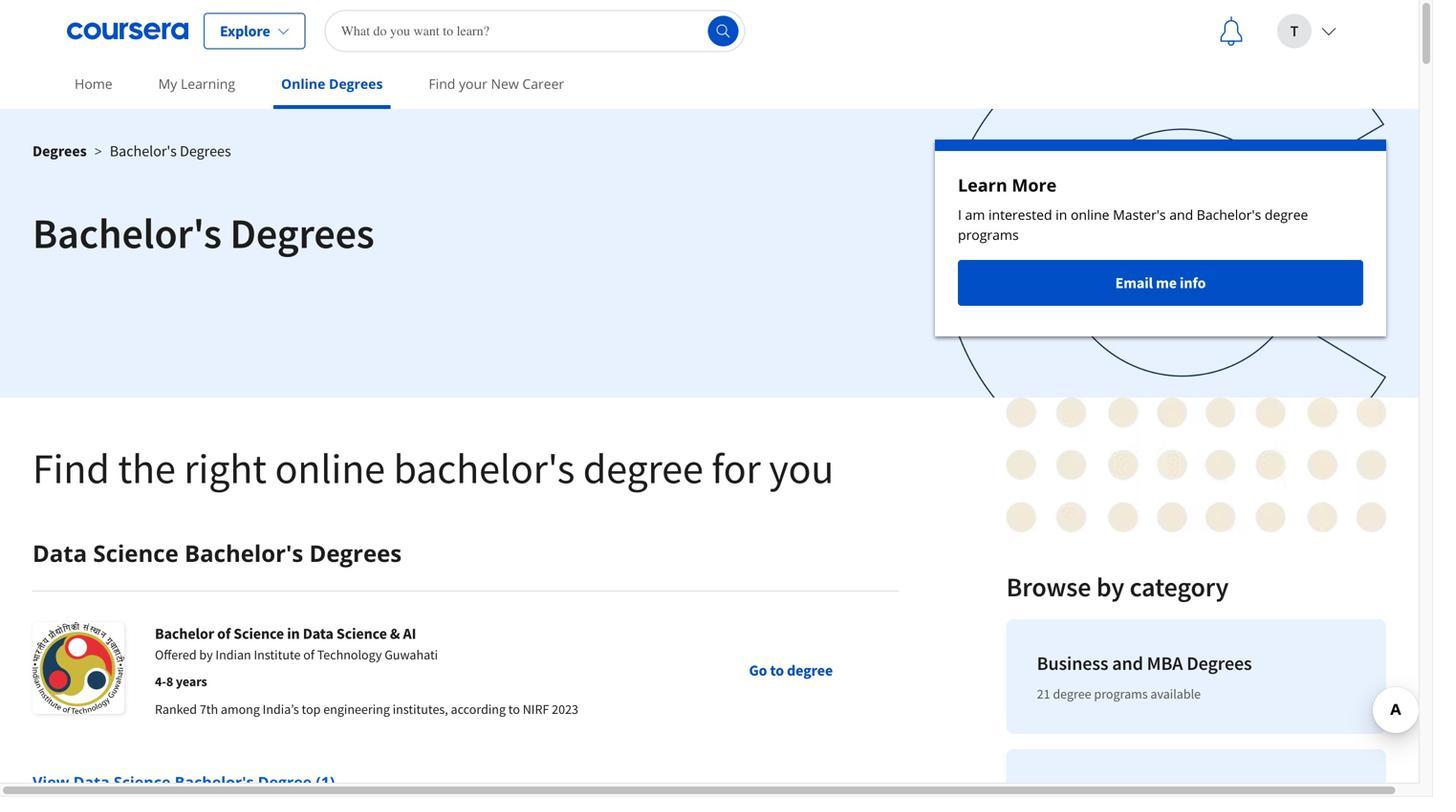 Task type: vqa. For each thing, say whether or not it's contained in the screenshot.
Solutions
no



Task type: describe. For each thing, give the bounding box(es) containing it.
ranked
[[155, 701, 197, 718]]

interested
[[989, 206, 1053, 224]]

degrees > bachelor's degrees
[[33, 142, 231, 161]]

indian institute of technology guwahati image
[[33, 623, 124, 714]]

home link
[[67, 62, 120, 105]]

view data science bachelor's degree (1) link
[[33, 772, 335, 793]]

bachelor's left degree
[[175, 772, 254, 793]]

bachelor's degrees
[[33, 207, 375, 260]]

0 vertical spatial of
[[217, 625, 231, 644]]

learn
[[958, 174, 1008, 197]]

mba
[[1147, 652, 1183, 676]]

email me info
[[1116, 274, 1206, 293]]

go to degree
[[749, 661, 833, 681]]

my
[[158, 75, 177, 93]]

t button
[[1262, 0, 1352, 62]]

explore button
[[204, 13, 306, 49]]

0 horizontal spatial to
[[509, 701, 520, 718]]

degree inside learn more i am interested in online master's and bachelor's degree programs
[[1265, 206, 1309, 224]]

science down the
[[93, 538, 179, 569]]

learn more i am interested in online master's and bachelor's degree programs
[[958, 174, 1309, 244]]

and inside learn more i am interested in online master's and bachelor's degree programs
[[1170, 206, 1194, 224]]

am
[[966, 206, 985, 224]]

21
[[1037, 686, 1051, 703]]

degree
[[258, 772, 312, 793]]

7th
[[200, 701, 218, 718]]

data inside bachelor of science in data science & ai offered by indian institute of technology guwahati 4-8 years
[[303, 625, 334, 644]]

email
[[1116, 274, 1153, 293]]

home
[[75, 75, 113, 93]]

degree inside 'list'
[[1053, 686, 1092, 703]]

bachelor's
[[394, 442, 575, 495]]

technology
[[317, 647, 382, 664]]

my learning
[[158, 75, 235, 93]]

info
[[1180, 274, 1206, 293]]

among
[[221, 701, 260, 718]]

bachelor's inside learn more i am interested in online master's and bachelor's degree programs
[[1197, 206, 1262, 224]]

email me info button
[[958, 260, 1364, 306]]

business and mba degrees
[[1037, 652, 1253, 676]]

in inside learn more i am interested in online master's and bachelor's degree programs
[[1056, 206, 1068, 224]]

career
[[523, 75, 564, 93]]

t
[[1291, 22, 1299, 41]]

bachelor's degrees link
[[110, 142, 231, 161]]

online
[[281, 75, 326, 93]]

online inside learn more i am interested in online master's and bachelor's degree programs
[[1071, 206, 1110, 224]]

in inside bachelor of science in data science & ai offered by indian institute of technology guwahati 4-8 years
[[287, 625, 300, 644]]

for
[[712, 442, 761, 495]]

institute
[[254, 647, 301, 664]]

business
[[1037, 652, 1109, 676]]

offered
[[155, 647, 197, 664]]

8
[[166, 673, 173, 691]]

find your new career link
[[421, 62, 572, 105]]

bachelor of science in data science & ai offered by indian institute of technology guwahati 4-8 years
[[155, 625, 438, 691]]

2 vertical spatial data
[[73, 772, 110, 793]]

0 horizontal spatial online
[[275, 442, 385, 495]]

bachelor's right '>'
[[110, 142, 177, 161]]

find for find the right online bachelor's degree for you
[[33, 442, 110, 495]]



Task type: locate. For each thing, give the bounding box(es) containing it.
engineering
[[323, 701, 390, 718]]

i
[[958, 206, 962, 224]]

top
[[302, 701, 321, 718]]

0 vertical spatial online
[[1071, 206, 1110, 224]]

by left indian
[[199, 647, 213, 664]]

find
[[429, 75, 456, 93], [33, 442, 110, 495]]

0 vertical spatial by
[[1097, 571, 1125, 604]]

years
[[176, 673, 207, 691]]

online
[[1071, 206, 1110, 224], [275, 442, 385, 495]]

1 horizontal spatial to
[[770, 661, 784, 681]]

1 horizontal spatial programs
[[1095, 686, 1148, 703]]

science
[[93, 538, 179, 569], [234, 625, 284, 644], [337, 625, 387, 644], [114, 772, 171, 793]]

bachelor's down right
[[185, 538, 303, 569]]

new
[[491, 75, 519, 93]]

institutes,
[[393, 701, 448, 718]]

&
[[390, 625, 400, 644]]

category
[[1130, 571, 1229, 604]]

in up the "institute"
[[287, 625, 300, 644]]

in down the more
[[1056, 206, 1068, 224]]

1 vertical spatial in
[[287, 625, 300, 644]]

indian
[[216, 647, 251, 664]]

by inside bachelor of science in data science & ai offered by indian institute of technology guwahati 4-8 years
[[199, 647, 213, 664]]

1 vertical spatial programs
[[1095, 686, 1148, 703]]

you
[[769, 442, 834, 495]]

explore
[[220, 22, 270, 41]]

the
[[118, 442, 176, 495]]

business and mba degrees list
[[999, 612, 1394, 798]]

degree
[[1265, 206, 1309, 224], [583, 442, 704, 495], [787, 661, 833, 681], [1053, 686, 1092, 703]]

0 horizontal spatial in
[[287, 625, 300, 644]]

bachelor's up info
[[1197, 206, 1262, 224]]

ranked 7th among india's top engineering institutes, according to nirf 2023
[[155, 701, 579, 718]]

go
[[749, 661, 767, 681]]

(1)
[[316, 772, 335, 793]]

What do you want to learn? text field
[[325, 10, 746, 52]]

available
[[1151, 686, 1201, 703]]

programs down business and mba degrees
[[1095, 686, 1148, 703]]

learn more status
[[935, 140, 1387, 337], [958, 174, 1364, 245]]

science down ranked
[[114, 772, 171, 793]]

find inside find your new career link
[[429, 75, 456, 93]]

21 degree programs available
[[1037, 686, 1201, 703]]

coursera image
[[67, 16, 188, 46]]

4-
[[155, 673, 166, 691]]

science up the "institute"
[[234, 625, 284, 644]]

learning
[[181, 75, 235, 93]]

of
[[217, 625, 231, 644], [303, 647, 315, 664]]

data science bachelor's degrees
[[33, 538, 402, 569]]

1 horizontal spatial by
[[1097, 571, 1125, 604]]

1 vertical spatial by
[[199, 647, 213, 664]]

0 vertical spatial and
[[1170, 206, 1194, 224]]

to left nirf
[[509, 701, 520, 718]]

browse
[[1007, 571, 1092, 604]]

1 vertical spatial data
[[303, 625, 334, 644]]

0 horizontal spatial of
[[217, 625, 231, 644]]

bachelor's
[[110, 142, 177, 161], [1197, 206, 1262, 224], [33, 207, 222, 260], [185, 538, 303, 569], [175, 772, 254, 793]]

and
[[1170, 206, 1194, 224], [1113, 652, 1144, 676]]

master's
[[1113, 206, 1166, 224]]

0 vertical spatial programs
[[958, 226, 1019, 244]]

of right the "institute"
[[303, 647, 315, 664]]

1 horizontal spatial find
[[429, 75, 456, 93]]

1 vertical spatial online
[[275, 442, 385, 495]]

find for find your new career
[[429, 75, 456, 93]]

more
[[1012, 174, 1057, 197]]

online degrees
[[281, 75, 383, 93]]

and right master's
[[1170, 206, 1194, 224]]

1 horizontal spatial and
[[1170, 206, 1194, 224]]

1 horizontal spatial online
[[1071, 206, 1110, 224]]

of up indian
[[217, 625, 231, 644]]

0 horizontal spatial and
[[1113, 652, 1144, 676]]

online degrees link
[[274, 62, 391, 109]]

find your new career
[[429, 75, 564, 93]]

me
[[1156, 274, 1177, 293]]

degrees inside 'list'
[[1187, 652, 1253, 676]]

view
[[33, 772, 69, 793]]

in
[[1056, 206, 1068, 224], [287, 625, 300, 644]]

1 horizontal spatial of
[[303, 647, 315, 664]]

2023
[[552, 701, 579, 718]]

>
[[94, 142, 102, 160]]

nirf
[[523, 701, 549, 718]]

0 horizontal spatial by
[[199, 647, 213, 664]]

1 vertical spatial find
[[33, 442, 110, 495]]

0 vertical spatial find
[[429, 75, 456, 93]]

guwahati
[[385, 647, 438, 664]]

1 vertical spatial to
[[509, 701, 520, 718]]

bachelor's down degrees > bachelor's degrees
[[33, 207, 222, 260]]

None search field
[[325, 10, 746, 52]]

and inside 'list'
[[1113, 652, 1144, 676]]

bachelor
[[155, 625, 214, 644]]

view data science bachelor's degree (1)
[[33, 772, 335, 793]]

degrees
[[329, 75, 383, 93], [33, 142, 87, 161], [180, 142, 231, 161], [230, 207, 375, 260], [309, 538, 402, 569], [1187, 652, 1253, 676]]

1 vertical spatial and
[[1113, 652, 1144, 676]]

programs
[[958, 226, 1019, 244], [1095, 686, 1148, 703]]

0 vertical spatial to
[[770, 661, 784, 681]]

degrees link
[[33, 142, 87, 161]]

1 horizontal spatial in
[[1056, 206, 1068, 224]]

to right go
[[770, 661, 784, 681]]

0 vertical spatial in
[[1056, 206, 1068, 224]]

your
[[459, 75, 488, 93]]

and up '21 degree programs available'
[[1113, 652, 1144, 676]]

science up technology
[[337, 625, 387, 644]]

find the right online bachelor's degree for you
[[33, 442, 834, 495]]

0 horizontal spatial programs
[[958, 226, 1019, 244]]

programs down am
[[958, 226, 1019, 244]]

india's
[[263, 701, 299, 718]]

1 vertical spatial of
[[303, 647, 315, 664]]

find left the
[[33, 442, 110, 495]]

programs inside learn more i am interested in online master's and bachelor's degree programs
[[958, 226, 1019, 244]]

programs inside business and mba degrees 'list'
[[1095, 686, 1148, 703]]

by right browse
[[1097, 571, 1125, 604]]

0 horizontal spatial find
[[33, 442, 110, 495]]

right
[[184, 442, 267, 495]]

by
[[1097, 571, 1125, 604], [199, 647, 213, 664]]

browse by category
[[1007, 571, 1229, 604]]

data
[[33, 538, 87, 569], [303, 625, 334, 644], [73, 772, 110, 793]]

my learning link
[[151, 62, 243, 105]]

according
[[451, 701, 506, 718]]

to
[[770, 661, 784, 681], [509, 701, 520, 718]]

find left the "your"
[[429, 75, 456, 93]]

ai
[[403, 625, 416, 644]]

0 vertical spatial data
[[33, 538, 87, 569]]



